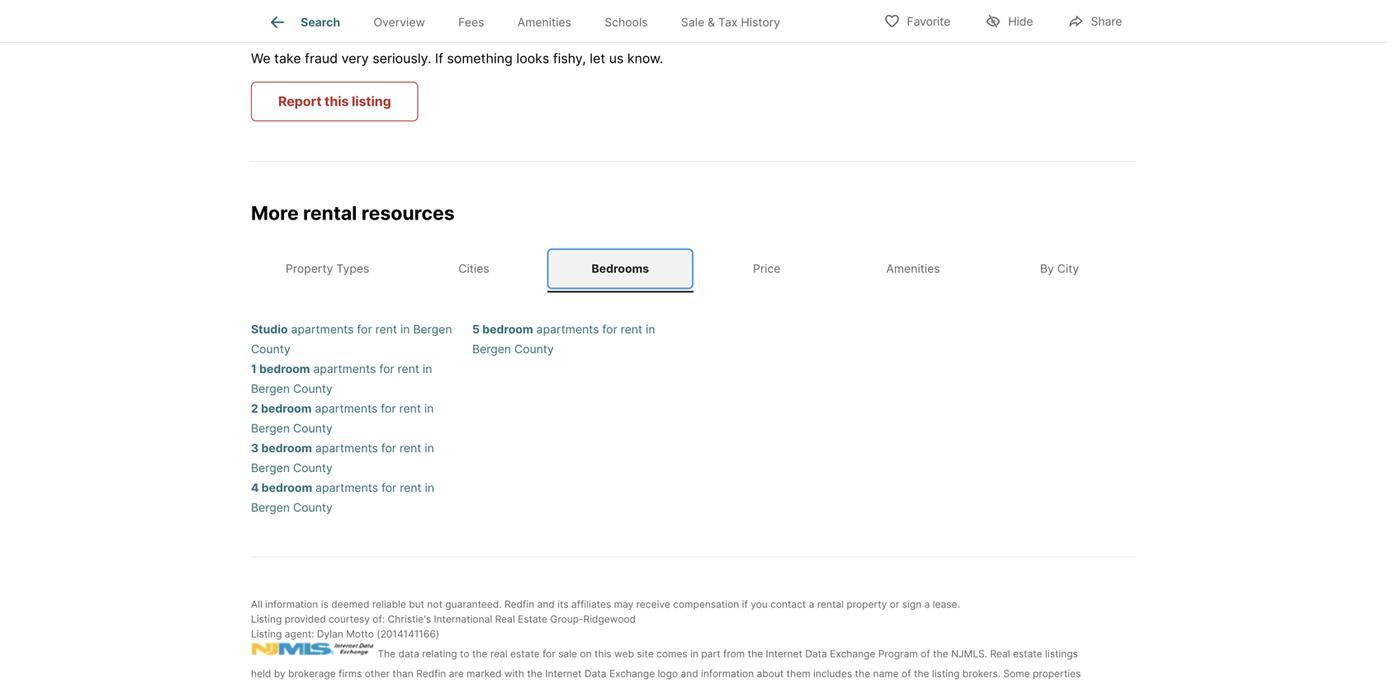 Task type: locate. For each thing, give the bounding box(es) containing it.
this inside 'report this listing' button
[[325, 93, 349, 109]]

0 horizontal spatial listing
[[352, 93, 391, 109]]

0 horizontal spatial information
[[265, 599, 318, 611]]

christie's
[[388, 614, 431, 626]]

1 horizontal spatial rental
[[818, 599, 844, 611]]

bergen for 3 bedroom
[[251, 461, 290, 475]]

apartments for rent in bergen county
[[251, 322, 452, 356], [472, 322, 656, 356], [251, 362, 432, 396], [251, 402, 434, 436], [251, 441, 434, 475], [251, 481, 435, 515]]

a right contact
[[809, 599, 815, 611]]

apartments right 5 bedroom
[[537, 322, 599, 336]]

0 vertical spatial and
[[537, 599, 555, 611]]

1 vertical spatial amenities tab
[[840, 248, 987, 289]]

for
[[357, 322, 372, 336], [603, 322, 618, 336], [379, 362, 395, 376], [381, 402, 396, 416], [381, 441, 397, 455], [382, 481, 397, 495], [543, 648, 556, 660]]

take
[[274, 50, 301, 66]]

0 horizontal spatial amenities tab
[[501, 2, 588, 42]]

for for 5 bedroom
[[603, 322, 618, 336]]

0 vertical spatial real
[[495, 614, 515, 626]]

fraud
[[305, 50, 338, 66]]

receive
[[637, 599, 671, 611]]

apartments for 1 bedroom
[[313, 362, 376, 376]]

1 horizontal spatial listing
[[932, 668, 960, 680]]

0 vertical spatial amenities tab
[[501, 2, 588, 42]]

some
[[1004, 668, 1030, 680]]

price tab
[[694, 248, 840, 289]]

the
[[472, 648, 488, 660], [748, 648, 763, 660], [933, 648, 949, 660], [527, 668, 543, 680], [855, 668, 871, 680], [914, 668, 930, 680]]

bergen down 2 bedroom on the bottom left of page
[[251, 421, 290, 436]]

1 a from the left
[[809, 599, 815, 611]]

this
[[325, 93, 349, 109], [595, 648, 612, 660]]

apartments right 3 bedroom at the bottom left of the page
[[315, 441, 378, 455]]

listing
[[352, 93, 391, 109], [932, 668, 960, 680]]

1 estate from the left
[[511, 648, 540, 660]]

county down 5 bedroom
[[515, 342, 554, 356]]

information
[[265, 599, 318, 611], [701, 668, 754, 680]]

estate up with
[[511, 648, 540, 660]]

of right program
[[921, 648, 931, 660]]

listing down njmls.
[[932, 668, 960, 680]]

something up fraud at the left
[[282, 17, 360, 35]]

bedroom right 2
[[261, 402, 312, 416]]

listing down very
[[352, 93, 391, 109]]

listing inside button
[[352, 93, 391, 109]]

guaranteed.
[[445, 599, 502, 611]]

0 vertical spatial information
[[265, 599, 318, 611]]

bedrooms tab
[[547, 248, 694, 289]]

real up some
[[991, 648, 1011, 660]]

1 horizontal spatial real
[[991, 648, 1011, 660]]

0 horizontal spatial real
[[495, 614, 515, 626]]

sale & tax history
[[681, 15, 781, 29]]

apartments for rent in bergen county for 5 bedroom
[[472, 322, 656, 356]]

held
[[251, 668, 271, 680]]

bergen down 4 bedroom
[[251, 501, 290, 515]]

more
[[251, 202, 299, 225]]

1 vertical spatial information
[[701, 668, 754, 680]]

0 horizontal spatial rental
[[303, 202, 357, 225]]

apartments for rent in bergen county for studio
[[251, 322, 452, 356]]

county for 5 bedroom
[[515, 342, 554, 356]]

dylan
[[317, 628, 344, 640]]

1 vertical spatial this
[[595, 648, 612, 660]]

and left its
[[537, 599, 555, 611]]

in inside the data relating to the real estate for sale on this web site comes in part from the internet data exchange program of the njmls. real estate listings held by brokerage firms other than redfin are marked with the internet data exchange logo and information about them includes the name of the listing brokers. some propertie
[[691, 648, 699, 660]]

1 horizontal spatial amenities
[[887, 262, 941, 276]]

county for 3 bedroom
[[293, 461, 333, 475]]

exchange up the includes at the right bottom of the page
[[830, 648, 876, 660]]

more rental resources heading
[[251, 202, 1137, 245]]

for for 2 bedroom
[[381, 402, 396, 416]]

may
[[614, 599, 634, 611]]

of:
[[373, 614, 385, 626]]

in for 4 bedroom
[[425, 481, 435, 495]]

1 vertical spatial something
[[447, 50, 513, 66]]

0 vertical spatial tab list
[[251, 0, 810, 42]]

bedroom right 1
[[259, 362, 310, 376]]

see something wrong?
[[251, 17, 418, 35]]

rental right the more
[[303, 202, 357, 225]]

real
[[495, 614, 515, 626], [991, 648, 1011, 660]]

sale
[[681, 15, 705, 29]]

bergen down 3 bedroom at the bottom left of the page
[[251, 461, 290, 475]]

are
[[449, 668, 464, 680]]

&
[[708, 15, 715, 29]]

something
[[282, 17, 360, 35], [447, 50, 513, 66]]

bedroom for 3 bedroom
[[261, 441, 312, 455]]

property types tab
[[254, 248, 401, 289]]

0 vertical spatial data
[[806, 648, 827, 660]]

0 vertical spatial something
[[282, 17, 360, 35]]

1 vertical spatial data
[[585, 668, 607, 680]]

1 vertical spatial amenities
[[887, 262, 941, 276]]

favorite button
[[870, 4, 965, 38]]

reliable
[[372, 599, 406, 611]]

property
[[847, 599, 887, 611]]

about
[[757, 668, 784, 680]]

property types
[[286, 262, 370, 276]]

history
[[741, 15, 781, 29]]

1 vertical spatial and
[[681, 668, 699, 680]]

apartments for 3 bedroom
[[315, 441, 378, 455]]

1 vertical spatial redfin
[[416, 668, 446, 680]]

apartments right 4 bedroom
[[316, 481, 378, 495]]

0 vertical spatial redfin
[[505, 599, 535, 611]]

the down program
[[914, 668, 930, 680]]

redfin
[[505, 599, 535, 611], [416, 668, 446, 680]]

is
[[321, 599, 329, 611]]

property
[[286, 262, 333, 276]]

data
[[399, 648, 420, 660]]

0 vertical spatial internet
[[766, 648, 803, 660]]

0 horizontal spatial this
[[325, 93, 349, 109]]

2 tab list from the top
[[251, 245, 1137, 293]]

1 horizontal spatial and
[[681, 668, 699, 680]]

the
[[378, 648, 396, 660]]

apartments right studio in the top of the page
[[291, 322, 354, 336]]

bedroom right 4
[[262, 481, 312, 495]]

apartments right the 1 bedroom at the left bottom of page
[[313, 362, 376, 376]]

bergen down the 1 bedroom at the left bottom of page
[[251, 382, 290, 396]]

sale & tax history tab
[[665, 2, 797, 42]]

wrong?
[[363, 17, 418, 35]]

exchange down web
[[610, 668, 655, 680]]

looks
[[517, 50, 550, 66]]

apartments right 2 bedroom on the bottom left of page
[[315, 402, 378, 416]]

deemed
[[331, 599, 370, 611]]

1 horizontal spatial data
[[806, 648, 827, 660]]

bergen for studio
[[413, 322, 452, 336]]

county up 2 bedroom on the bottom left of page
[[293, 382, 333, 396]]

bedroom for 5 bedroom
[[483, 322, 533, 336]]

if
[[435, 50, 444, 66]]

1
[[251, 362, 257, 376]]

rent
[[376, 322, 397, 336], [621, 322, 643, 336], [398, 362, 420, 376], [399, 402, 421, 416], [400, 441, 422, 455], [400, 481, 422, 495]]

amenities tab
[[501, 2, 588, 42], [840, 248, 987, 289]]

for for 3 bedroom
[[381, 441, 397, 455]]

comes
[[657, 648, 688, 660]]

0 horizontal spatial amenities
[[518, 15, 572, 29]]

1 vertical spatial listing
[[251, 628, 282, 640]]

5 bedroom
[[472, 322, 533, 336]]

agent:
[[285, 628, 314, 640]]

1 vertical spatial exchange
[[610, 668, 655, 680]]

in for 5 bedroom
[[646, 322, 656, 336]]

rent for 5 bedroom
[[621, 322, 643, 336]]

1 horizontal spatial exchange
[[830, 648, 876, 660]]

1 vertical spatial real
[[991, 648, 1011, 660]]

0 horizontal spatial internet
[[545, 668, 582, 680]]

something down fees "tab"
[[447, 50, 513, 66]]

data up the includes at the right bottom of the page
[[806, 648, 827, 660]]

and right logo
[[681, 668, 699, 680]]

county down studio in the top of the page
[[251, 342, 291, 356]]

1 vertical spatial tab list
[[251, 245, 1137, 293]]

0 vertical spatial amenities
[[518, 15, 572, 29]]

information up provided
[[265, 599, 318, 611]]

1 horizontal spatial estate
[[1013, 648, 1043, 660]]

types
[[337, 262, 370, 276]]

apartments for 4 bedroom
[[316, 481, 378, 495]]

real left estate
[[495, 614, 515, 626]]

apartments for 5 bedroom
[[537, 322, 599, 336]]

bergen left 5
[[413, 322, 452, 336]]

bedroom right 5
[[483, 322, 533, 336]]

firms
[[339, 668, 362, 680]]

njmls.
[[952, 648, 988, 660]]

international
[[434, 614, 492, 626]]

bedroom right 3
[[261, 441, 312, 455]]

bergen for 5 bedroom
[[472, 342, 511, 356]]

fees
[[459, 15, 484, 29]]

in for 3 bedroom
[[425, 441, 434, 455]]

rent for 1 bedroom
[[398, 362, 420, 376]]

0 horizontal spatial a
[[809, 599, 815, 611]]

this right on
[[595, 648, 612, 660]]

of right name at the right of page
[[902, 668, 912, 680]]

bergen for 2 bedroom
[[251, 421, 290, 436]]

bedroom for 2 bedroom
[[261, 402, 312, 416]]

apartments for studio
[[291, 322, 354, 336]]

redfin down relating on the left bottom of page
[[416, 668, 446, 680]]

redfin up estate
[[505, 599, 535, 611]]

information down from
[[701, 668, 754, 680]]

estate up some
[[1013, 648, 1043, 660]]

internet down the sale
[[545, 668, 582, 680]]

county for 2 bedroom
[[293, 421, 333, 436]]

other
[[365, 668, 390, 680]]

1 listing from the top
[[251, 614, 282, 626]]

the right with
[[527, 668, 543, 680]]

0 vertical spatial rental
[[303, 202, 357, 225]]

1 vertical spatial of
[[902, 668, 912, 680]]

apartments
[[291, 322, 354, 336], [537, 322, 599, 336], [313, 362, 376, 376], [315, 402, 378, 416], [315, 441, 378, 455], [316, 481, 378, 495]]

tax
[[719, 15, 738, 29]]

county up 4 bedroom
[[293, 461, 333, 475]]

in for studio
[[401, 322, 410, 336]]

internet up about
[[766, 648, 803, 660]]

price
[[753, 262, 781, 276]]

2 bedroom
[[251, 402, 312, 416]]

1 vertical spatial listing
[[932, 668, 960, 680]]

sign
[[903, 599, 922, 611]]

a right sign
[[925, 599, 930, 611]]

0 vertical spatial listing
[[352, 93, 391, 109]]

data down on
[[585, 668, 607, 680]]

0 horizontal spatial redfin
[[416, 668, 446, 680]]

county up 3 bedroom at the bottom left of the page
[[293, 421, 333, 436]]

a
[[809, 599, 815, 611], [925, 599, 930, 611]]

1 horizontal spatial a
[[925, 599, 930, 611]]

1 horizontal spatial information
[[701, 668, 754, 680]]

1 tab list from the top
[[251, 0, 810, 42]]

0 vertical spatial of
[[921, 648, 931, 660]]

listing provided courtesy of: christie's international real estate group-ridgewood listing agent: dylan motto (2014141166)
[[251, 614, 636, 640]]

rental left property
[[818, 599, 844, 611]]

bedroom
[[483, 322, 533, 336], [259, 362, 310, 376], [261, 402, 312, 416], [261, 441, 312, 455], [262, 481, 312, 495]]

on
[[580, 648, 592, 660]]

let
[[590, 50, 606, 66]]

this right report at the top left of page
[[325, 93, 349, 109]]

0 vertical spatial this
[[325, 93, 349, 109]]

0 horizontal spatial exchange
[[610, 668, 655, 680]]

bergen down 5 bedroom
[[472, 342, 511, 356]]

know.
[[628, 50, 664, 66]]

1 horizontal spatial this
[[595, 648, 612, 660]]

tab list
[[251, 0, 810, 42], [251, 245, 1137, 293]]

0 vertical spatial listing
[[251, 614, 282, 626]]

apartments for rent in bergen county for 3 bedroom
[[251, 441, 434, 475]]

data
[[806, 648, 827, 660], [585, 668, 607, 680]]

county down 4 bedroom
[[293, 501, 333, 515]]

for inside the data relating to the real estate for sale on this web site comes in part from the internet data exchange program of the njmls. real estate listings held by brokerage firms other than redfin are marked with the internet data exchange logo and information about them includes the name of the listing brokers. some propertie
[[543, 648, 556, 660]]

0 horizontal spatial estate
[[511, 648, 540, 660]]

all
[[251, 599, 263, 611]]



Task type: describe. For each thing, give the bounding box(es) containing it.
1 horizontal spatial internet
[[766, 648, 803, 660]]

compensation
[[673, 599, 740, 611]]

1 bedroom
[[251, 362, 310, 376]]

0 horizontal spatial of
[[902, 668, 912, 680]]

we
[[251, 50, 271, 66]]

to
[[460, 648, 470, 660]]

search
[[301, 15, 340, 29]]

2 estate from the left
[[1013, 648, 1043, 660]]

0 vertical spatial exchange
[[830, 648, 876, 660]]

the left name at the right of page
[[855, 668, 871, 680]]

schools tab
[[588, 2, 665, 42]]

(2014141166)
[[377, 628, 440, 640]]

in for 2 bedroom
[[424, 402, 434, 416]]

bergen for 1 bedroom
[[251, 382, 290, 396]]

marked
[[467, 668, 502, 680]]

redfin inside the data relating to the real estate for sale on this web site comes in part from the internet data exchange program of the njmls. real estate listings held by brokerage firms other than redfin are marked with the internet data exchange logo and information about them includes the name of the listing brokers. some propertie
[[416, 668, 446, 680]]

provided
[[285, 614, 326, 626]]

or
[[890, 599, 900, 611]]

name
[[873, 668, 899, 680]]

tab list containing property types
[[251, 245, 1137, 293]]

1 horizontal spatial amenities tab
[[840, 248, 987, 289]]

3 bedroom
[[251, 441, 312, 455]]

fees tab
[[442, 2, 501, 42]]

sale
[[559, 648, 577, 660]]

estate
[[518, 614, 548, 626]]

county for studio
[[251, 342, 291, 356]]

the left njmls.
[[933, 648, 949, 660]]

2 a from the left
[[925, 599, 930, 611]]

site
[[637, 648, 654, 660]]

lease.
[[933, 599, 961, 611]]

information inside the data relating to the real estate for sale on this web site comes in part from the internet data exchange program of the njmls. real estate listings held by brokerage firms other than redfin are marked with the internet data exchange logo and information about them includes the name of the listing brokers. some propertie
[[701, 668, 754, 680]]

part
[[702, 648, 721, 660]]

and inside the data relating to the real estate for sale on this web site comes in part from the internet data exchange program of the njmls. real estate listings held by brokerage firms other than redfin are marked with the internet data exchange logo and information about them includes the name of the listing brokers. some propertie
[[681, 668, 699, 680]]

you
[[751, 599, 768, 611]]

from
[[724, 648, 745, 660]]

county for 1 bedroom
[[293, 382, 333, 396]]

see
[[251, 17, 279, 35]]

3
[[251, 441, 259, 455]]

listings
[[1046, 648, 1079, 660]]

1 vertical spatial internet
[[545, 668, 582, 680]]

very
[[342, 50, 369, 66]]

this inside the data relating to the real estate for sale on this web site comes in part from the internet data exchange program of the njmls. real estate listings held by brokerage firms other than redfin are marked with the internet data exchange logo and information about them includes the name of the listing brokers. some propertie
[[595, 648, 612, 660]]

affiliates
[[572, 599, 611, 611]]

motto
[[346, 628, 374, 640]]

the right to
[[472, 648, 488, 660]]

report
[[278, 93, 322, 109]]

0 horizontal spatial and
[[537, 599, 555, 611]]

overview tab
[[357, 2, 442, 42]]

web
[[615, 648, 634, 660]]

studio
[[251, 322, 288, 336]]

bedrooms
[[592, 262, 649, 276]]

4 bedroom
[[251, 481, 312, 495]]

overview
[[374, 15, 425, 29]]

brokers.
[[963, 668, 1001, 680]]

rent for 2 bedroom
[[399, 402, 421, 416]]

the data relating to the real estate for sale on this web site comes in part from the internet data exchange program of the njmls. real estate listings held by brokerage firms other than redfin are marked with the internet data exchange logo and information about them includes the name of the listing brokers. some propertie
[[251, 648, 1092, 681]]

listing inside the data relating to the real estate for sale on this web site comes in part from the internet data exchange program of the njmls. real estate listings held by brokerage firms other than redfin are marked with the internet data exchange logo and information about them includes the name of the listing brokers. some propertie
[[932, 668, 960, 680]]

tab list containing search
[[251, 0, 810, 42]]

group-
[[550, 614, 584, 626]]

in for 1 bedroom
[[423, 362, 432, 376]]

4
[[251, 481, 259, 495]]

bedroom for 1 bedroom
[[259, 362, 310, 376]]

1 vertical spatial rental
[[818, 599, 844, 611]]

more rental resources
[[251, 202, 455, 225]]

apartments for rent in bergen county for 2 bedroom
[[251, 402, 434, 436]]

fishy,
[[553, 50, 586, 66]]

by city
[[1041, 262, 1080, 276]]

city
[[1058, 262, 1080, 276]]

all information is deemed reliable but not guaranteed. redfin and its affiliates may receive compensation if you contact a rental property or sign a lease.
[[251, 599, 961, 611]]

0 horizontal spatial data
[[585, 668, 607, 680]]

real inside the data relating to the real estate for sale on this web site comes in part from the internet data exchange program of the njmls. real estate listings held by brokerage firms other than redfin are marked with the internet data exchange logo and information about them includes the name of the listing brokers. some propertie
[[991, 648, 1011, 660]]

1 horizontal spatial redfin
[[505, 599, 535, 611]]

program
[[879, 648, 918, 660]]

ridgewood
[[584, 614, 636, 626]]

real inside listing provided courtesy of: christie's international real estate group-ridgewood listing agent: dylan motto (2014141166)
[[495, 614, 515, 626]]

1 horizontal spatial of
[[921, 648, 931, 660]]

cities tab
[[401, 248, 547, 289]]

rent for 4 bedroom
[[400, 481, 422, 495]]

for for studio
[[357, 322, 372, 336]]

rent for studio
[[376, 322, 397, 336]]

share
[[1091, 14, 1123, 28]]

resources
[[362, 202, 455, 225]]

them
[[787, 668, 811, 680]]

apartments for rent in bergen county for 4 bedroom
[[251, 481, 435, 515]]

the right from
[[748, 648, 763, 660]]

search link
[[268, 12, 340, 32]]

seriously.
[[373, 50, 432, 66]]

report this listing button
[[251, 82, 418, 121]]

by
[[274, 668, 286, 680]]

rental inside heading
[[303, 202, 357, 225]]

apartments for rent in bergen county for 1 bedroom
[[251, 362, 432, 396]]

relating
[[422, 648, 457, 660]]

rent for 3 bedroom
[[400, 441, 422, 455]]

bergen for 4 bedroom
[[251, 501, 290, 515]]

hide
[[1009, 14, 1034, 28]]

for for 1 bedroom
[[379, 362, 395, 376]]

if
[[742, 599, 748, 611]]

includes
[[814, 668, 853, 680]]

us
[[609, 50, 624, 66]]

schools
[[605, 15, 648, 29]]

cities
[[459, 262, 490, 276]]

brokerage
[[288, 668, 336, 680]]

courtesy
[[329, 614, 370, 626]]

by
[[1041, 262, 1055, 276]]

hide button
[[972, 4, 1048, 38]]

we take fraud very seriously. if something looks fishy, let us know.
[[251, 50, 664, 66]]

share button
[[1054, 4, 1137, 38]]

by city tab
[[987, 248, 1133, 289]]

its
[[558, 599, 569, 611]]

county for 4 bedroom
[[293, 501, 333, 515]]

apartments for 2 bedroom
[[315, 402, 378, 416]]

1 horizontal spatial something
[[447, 50, 513, 66]]

0 horizontal spatial something
[[282, 17, 360, 35]]

with
[[505, 668, 525, 680]]

2 listing from the top
[[251, 628, 282, 640]]

contact
[[771, 599, 806, 611]]

for for 4 bedroom
[[382, 481, 397, 495]]

bedroom for 4 bedroom
[[262, 481, 312, 495]]



Task type: vqa. For each thing, say whether or not it's contained in the screenshot.
the Sell
no



